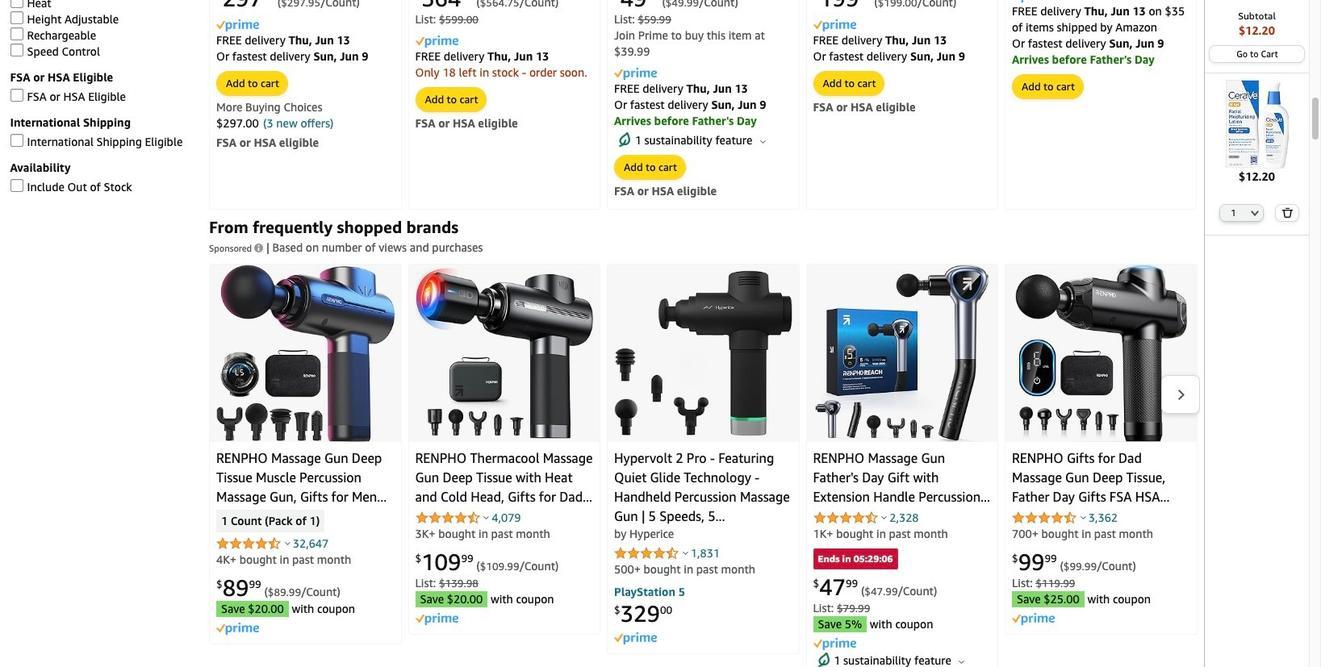 Task type: locate. For each thing, give the bounding box(es) containing it.
checkbox image
[[10, 89, 23, 102], [10, 134, 23, 147], [10, 180, 23, 192]]

None submit
[[1276, 205, 1298, 221]]

sponsored ad - renpho thermacool massage gun deep tissue with heat and cold head, gifts for dad men, handheld muscle massa... image
[[415, 268, 593, 439]]

1 horizontal spatial popover image
[[682, 551, 688, 555]]

1 vertical spatial popover image
[[682, 551, 688, 555]]

2 vertical spatial checkbox image
[[10, 180, 23, 192]]

view sponsored information or leave ad feedback element
[[209, 239, 266, 257]]

1 checkbox image from the top
[[10, 89, 23, 102]]

1 horizontal spatial popover image
[[881, 516, 887, 520]]

checkbox image
[[10, 0, 23, 8], [10, 12, 23, 25], [10, 28, 23, 41], [10, 44, 23, 57]]

1 vertical spatial popover image
[[285, 542, 290, 546]]

4 checkbox image from the top
[[10, 44, 23, 57]]

dropdown image
[[1251, 210, 1259, 216]]

1 vertical spatial checkbox image
[[10, 134, 23, 147]]

0 vertical spatial popover image
[[881, 516, 887, 520]]

or fastest delivery sun, jun 9 element
[[1012, 36, 1164, 50], [216, 49, 368, 63], [813, 49, 965, 63], [614, 97, 766, 111]]

0 horizontal spatial popover image
[[484, 516, 489, 520]]

free delivery thu, jun 13 element
[[216, 33, 350, 47], [813, 33, 947, 47], [415, 49, 549, 63], [614, 81, 748, 95]]

delete image
[[1282, 207, 1293, 218]]

0 horizontal spatial popover image
[[285, 542, 290, 546]]

0 vertical spatial checkbox image
[[10, 89, 23, 102]]

popover image
[[881, 516, 887, 520], [285, 542, 290, 546]]

3 checkbox image from the top
[[10, 28, 23, 41]]

0 vertical spatial popover image
[[484, 516, 489, 520]]

sponsored ad - renpho massage gun deep tissue muscle percussion massage gun, gifts for men dad, fsa and hsa eligible power... image
[[216, 264, 394, 442]]

popover image
[[484, 516, 489, 520], [682, 551, 688, 555]]

view next items image
[[1177, 389, 1186, 401]]

amazon prime image
[[1012, 0, 1055, 3], [216, 20, 259, 32], [813, 20, 856, 32], [415, 36, 458, 48], [614, 68, 657, 80], [415, 614, 458, 626], [1012, 614, 1055, 626], [216, 623, 259, 635], [614, 633, 657, 645], [813, 639, 856, 651]]

list
[[206, 264, 1201, 667]]

cerave am facial moisturizing lotion with spf 30 | oil-free face moisturizer with spf | formulated with hyaluronic acid, niacinamide &amp; ceramides | non-comedogenic | broad spectrum sunscreen | 3 ounce image
[[1213, 80, 1301, 168]]



Task type: vqa. For each thing, say whether or not it's contained in the screenshot.
Sponsored Ad - RENPHO Gifts for Dad Massage Gun Deep Tissue, Father Day Gifts FSA HSA Eligible Percussion Muscle Massage G... Image
yes



Task type: describe. For each thing, give the bounding box(es) containing it.
popover image for sponsored ad - renpho thermacool massage gun deep tissue with heat and cold head, gifts for dad men, handheld muscle massa... image
[[484, 516, 489, 520]]

sponsored ad - hypervolt 2 pro - featuring quiet glide technology - handheld percussion massage gun | 5 speeds, 5 intercha... image
[[614, 270, 792, 437]]

popover image for sponsored ad - hypervolt 2 pro - featuring quiet glide technology - handheld percussion massage gun | 5 speeds, 5 intercha... image
[[682, 551, 688, 555]]

popover image for sponsored ad - renpho massage gun deep tissue muscle percussion massage gun, gifts for men dad, fsa and hsa eligible power... image
[[285, 542, 290, 546]]

popover image for sponsored ad - renpho massage gun father's day gift with extension handle percussion, portable mini handheld deep tissue m... image
[[881, 516, 887, 520]]

free delivery thu, jun 13 on $35 of items shipped by amazon element
[[1012, 4, 1185, 34]]

2 checkbox image from the top
[[10, 134, 23, 147]]

3 checkbox image from the top
[[10, 180, 23, 192]]

2 checkbox image from the top
[[10, 12, 23, 25]]

sponsored ad - renpho gifts for dad massage gun deep tissue, father day gifts fsa hsa eligible percussion muscle massage g... image
[[1015, 264, 1187, 442]]

1 checkbox image from the top
[[10, 0, 23, 8]]

sponsored ad - renpho massage gun father's day gift with extension handle percussion, portable mini handheld deep tissue m... image
[[815, 264, 989, 442]]



